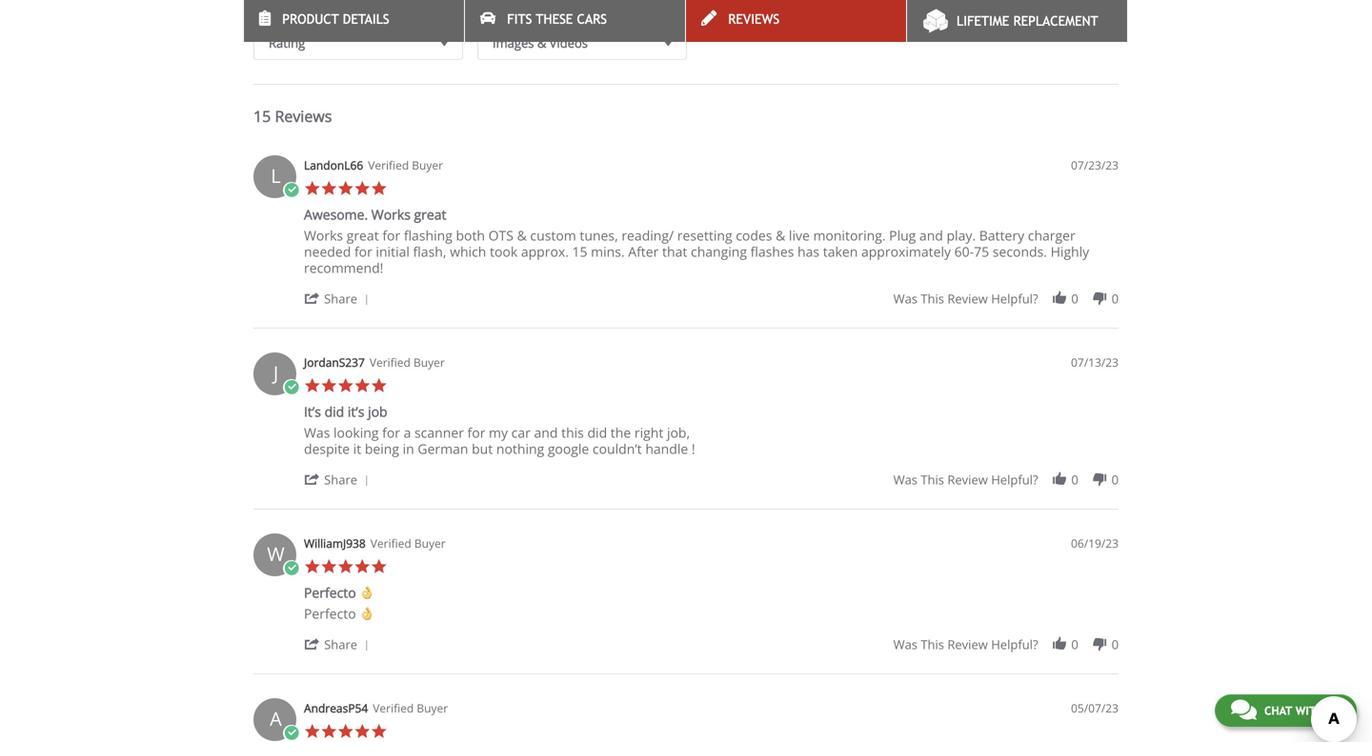 Task type: locate. For each thing, give the bounding box(es) containing it.
verified buyer heading up awesome. works great heading
[[368, 157, 443, 174]]

share image down "despite"
[[304, 471, 321, 488]]

perfecto down williamj938
[[304, 584, 356, 602]]

1 share from the top
[[324, 290, 357, 308]]

circle checkmark image for l
[[283, 182, 300, 199]]

1 vertical spatial review
[[948, 471, 988, 489]]

1 circle checkmark image from the top
[[283, 182, 300, 199]]

ots
[[489, 227, 514, 245]]

this
[[921, 290, 944, 308], [561, 424, 584, 442], [921, 471, 944, 489], [921, 636, 944, 653]]

1 review from the top
[[948, 290, 988, 308]]

15 inside awesome. works great works great for flashing both ots & custom tunes, reading/ resetting codes & live monitoring. plug and play. battery charger needed for initial flash, which took approx. 15 mins. after that changing flashes has taken approximately 60-75 seconds. highly recommend!
[[572, 243, 588, 261]]

share down "despite"
[[324, 471, 357, 489]]

share right share image
[[324, 636, 357, 653]]

helpful? for l
[[991, 290, 1038, 308]]

for
[[382, 227, 400, 245], [354, 243, 372, 261], [382, 424, 400, 442], [467, 424, 485, 442]]

comments image
[[1231, 699, 1257, 721]]

was this review helpful? left "vote up review by williamj938 on 19 jun 2023" image
[[893, 636, 1038, 653]]

us
[[1327, 704, 1341, 718]]

was for j
[[893, 471, 918, 489]]

1 vertical spatial great
[[347, 227, 379, 245]]

seperator image
[[361, 476, 372, 487], [361, 641, 372, 652]]

15 up l at the left top of page
[[253, 106, 271, 126]]

it's
[[304, 403, 321, 421]]

2 vertical spatial review
[[948, 636, 988, 653]]

0 horizontal spatial did
[[325, 403, 344, 421]]

works up "initial"
[[371, 206, 411, 224]]

3 share button from the top
[[304, 635, 376, 653]]

recommend!
[[304, 259, 383, 277]]

and right car
[[534, 424, 558, 442]]

0 vertical spatial 👌
[[360, 584, 373, 602]]

custom
[[530, 227, 576, 245]]

seperator image for w
[[361, 641, 372, 652]]

share button down the recommend!
[[304, 289, 376, 308]]

1 vertical spatial reviews
[[275, 106, 332, 126]]

15 left mins.
[[572, 243, 588, 261]]

0 horizontal spatial great
[[347, 227, 379, 245]]

1 vertical spatial 👌
[[360, 605, 373, 623]]

circle checkmark image for a
[[283, 725, 300, 742]]

1 vertical spatial and
[[534, 424, 558, 442]]

for left my
[[467, 424, 485, 442]]

down triangle image
[[660, 34, 677, 53]]

product details
[[282, 11, 389, 27]]

seperator image down perfecto 👌 perfecto 👌
[[361, 641, 372, 652]]

0 horizontal spatial works
[[304, 227, 343, 245]]

share button for l
[[304, 289, 376, 308]]

review left vote up review by jordans237 on 13 jul 2023 image
[[948, 471, 988, 489]]

0 vertical spatial great
[[414, 206, 446, 224]]

2 review from the top
[[948, 471, 988, 489]]

landonl66
[[304, 157, 363, 173]]

details
[[343, 11, 389, 27]]

flashes
[[751, 243, 794, 261]]

1 horizontal spatial and
[[920, 227, 943, 245]]

1 vertical spatial 15
[[572, 243, 588, 261]]

review for w
[[948, 636, 988, 653]]

1 vertical spatial share image
[[304, 471, 321, 488]]

took
[[490, 243, 518, 261]]

couldn't
[[593, 440, 642, 458]]

buyer for w
[[414, 536, 446, 552]]

60-
[[955, 243, 974, 261]]

2 vertical spatial circle checkmark image
[[283, 725, 300, 742]]

great up flashing
[[414, 206, 446, 224]]

it's
[[348, 403, 364, 421]]

verified buyer heading right andreasp54
[[373, 701, 448, 717]]

&
[[537, 35, 546, 52], [517, 227, 527, 245], [776, 227, 786, 245]]

this for w
[[921, 636, 944, 653]]

1 vertical spatial share button
[[304, 470, 376, 489]]

3 group from the top
[[893, 636, 1119, 653]]

share for w
[[324, 636, 357, 653]]

was this review helpful? left vote up review by jordans237 on 13 jul 2023 image
[[893, 471, 1038, 489]]

helpful?
[[991, 290, 1038, 308], [991, 471, 1038, 489], [991, 636, 1038, 653]]

verified buyer heading for a
[[373, 701, 448, 717]]

0 vertical spatial share
[[324, 290, 357, 308]]

verified up awesome. works great heading
[[368, 157, 409, 173]]

& right ots
[[517, 227, 527, 245]]

share for l
[[324, 290, 357, 308]]

seperator image
[[361, 295, 372, 306]]

3 helpful? from the top
[[991, 636, 1038, 653]]

replacement
[[1013, 13, 1098, 29]]

0 vertical spatial share button
[[304, 289, 376, 308]]

share image
[[304, 290, 321, 307], [304, 471, 321, 488]]

product
[[282, 11, 339, 27]]

awesome.
[[304, 206, 368, 224]]

2 was this review helpful? from the top
[[893, 471, 1038, 489]]

group
[[893, 290, 1119, 308], [893, 471, 1119, 489], [893, 636, 1119, 653]]

buyer for j
[[414, 355, 445, 370]]

fits
[[507, 11, 532, 27]]

both
[[456, 227, 485, 245]]

1 vertical spatial helpful?
[[991, 471, 1038, 489]]

did
[[325, 403, 344, 421], [588, 424, 607, 442]]

star image
[[304, 180, 321, 197], [337, 180, 354, 197], [371, 180, 387, 197], [304, 378, 321, 394], [337, 378, 354, 394], [321, 559, 337, 575], [354, 559, 371, 575], [371, 559, 387, 575], [321, 724, 337, 740], [337, 724, 354, 740], [354, 724, 371, 740], [371, 724, 387, 740]]

3 share from the top
[[324, 636, 357, 653]]

vote down review by landonl66 on 23 jul 2023 image
[[1092, 290, 1108, 307]]

great down awesome. at the top left of the page
[[347, 227, 379, 245]]

awesome. works great heading
[[304, 206, 446, 227]]

looking
[[334, 424, 379, 442]]

& left the videos
[[537, 35, 546, 52]]

0 horizontal spatial 15
[[253, 106, 271, 126]]

1 helpful? from the top
[[991, 290, 1038, 308]]

vote up review by williamj938 on 19 jun 2023 image
[[1051, 636, 1068, 653]]

perfecto 👌 heading
[[304, 584, 373, 606]]

car
[[511, 424, 531, 442]]

2 group from the top
[[893, 471, 1119, 489]]

Rating Filter field
[[253, 27, 463, 60]]

review for j
[[948, 471, 988, 489]]

verified right andreasp54
[[373, 701, 414, 716]]

2 seperator image from the top
[[361, 641, 372, 652]]

07/13/23
[[1071, 355, 1119, 370]]

1 group from the top
[[893, 290, 1119, 308]]

flash,
[[413, 243, 446, 261]]

share image for l
[[304, 290, 321, 307]]

group for l
[[893, 290, 1119, 308]]

verified buyer heading for j
[[370, 355, 445, 371]]

2 share image from the top
[[304, 471, 321, 488]]

1 vertical spatial works
[[304, 227, 343, 245]]

great
[[414, 206, 446, 224], [347, 227, 379, 245]]

fits these cars
[[507, 11, 607, 27]]

2 👌 from the top
[[360, 605, 373, 623]]

tab panel
[[244, 146, 1128, 742]]

verified up job
[[370, 355, 411, 370]]

landonl66 verified buyer
[[304, 157, 443, 173]]

3 circle checkmark image from the top
[[283, 725, 300, 742]]

helpful? left vote up review by jordans237 on 13 jul 2023 image
[[991, 471, 1038, 489]]

1 seperator image from the top
[[361, 476, 372, 487]]

0 right "vote up review by williamj938 on 19 jun 2023" image
[[1071, 636, 1079, 653]]

verified for a
[[373, 701, 414, 716]]

share button down "despite"
[[304, 470, 376, 489]]

2 helpful? from the top
[[991, 471, 1038, 489]]

was inside it's did it's job was looking for a scanner for my car and this did the right job, despite it being in german but nothing google couldn't handle !
[[304, 424, 330, 442]]

1 vertical spatial perfecto
[[304, 605, 356, 623]]

0 horizontal spatial and
[[534, 424, 558, 442]]

and
[[920, 227, 943, 245], [534, 424, 558, 442]]

seconds.
[[993, 243, 1047, 261]]

review left "vote up review by williamj938 on 19 jun 2023" image
[[948, 636, 988, 653]]

1 horizontal spatial &
[[537, 35, 546, 52]]

reviews
[[728, 11, 780, 27], [275, 106, 332, 126]]

share button for w
[[304, 635, 376, 653]]

0 vertical spatial circle checkmark image
[[283, 182, 300, 199]]

share image
[[304, 636, 321, 653]]

2 vertical spatial group
[[893, 636, 1119, 653]]

2 vertical spatial helpful?
[[991, 636, 1038, 653]]

circle checkmark image for j
[[283, 379, 300, 396]]

2 share from the top
[[324, 471, 357, 489]]

share button
[[304, 289, 376, 308], [304, 470, 376, 489], [304, 635, 376, 653]]

0 vertical spatial share image
[[304, 290, 321, 307]]

seperator image for j
[[361, 476, 372, 487]]

2 vertical spatial share
[[324, 636, 357, 653]]

share left seperator image
[[324, 290, 357, 308]]

was this review helpful?
[[893, 290, 1038, 308], [893, 471, 1038, 489], [893, 636, 1038, 653]]

works down awesome. at the top left of the page
[[304, 227, 343, 245]]

circle checkmark image right j
[[283, 379, 300, 396]]

0 horizontal spatial reviews
[[275, 106, 332, 126]]

2 share button from the top
[[304, 470, 376, 489]]

cars
[[577, 11, 607, 27]]

works
[[371, 206, 411, 224], [304, 227, 343, 245]]

1 vertical spatial was this review helpful?
[[893, 471, 1038, 489]]

2 horizontal spatial &
[[776, 227, 786, 245]]

1 horizontal spatial 15
[[572, 243, 588, 261]]

0 vertical spatial perfecto
[[304, 584, 356, 602]]

1 vertical spatial share
[[324, 471, 357, 489]]

seperator image down it
[[361, 476, 372, 487]]

share button down perfecto 👌 perfecto 👌
[[304, 635, 376, 653]]

andreasp54
[[304, 701, 368, 716]]

0 vertical spatial review
[[948, 290, 988, 308]]

verified buyer heading up job
[[370, 355, 445, 371]]

perfecto
[[304, 584, 356, 602], [304, 605, 356, 623]]

circle checkmark image
[[283, 182, 300, 199], [283, 379, 300, 396], [283, 725, 300, 742]]

perfecto up share image
[[304, 605, 356, 623]]

verified right williamj938
[[371, 536, 411, 552]]

verified buyer heading
[[368, 157, 443, 174], [370, 355, 445, 371], [371, 536, 446, 552], [373, 701, 448, 717]]

buyer
[[412, 157, 443, 173], [414, 355, 445, 370], [414, 536, 446, 552], [417, 701, 448, 716]]

1 vertical spatial circle checkmark image
[[283, 379, 300, 396]]

1 vertical spatial group
[[893, 471, 1119, 489]]

15
[[253, 106, 271, 126], [572, 243, 588, 261]]

helpful? left "vote up review by williamj938 on 19 jun 2023" image
[[991, 636, 1038, 653]]

did left the
[[588, 424, 607, 442]]

0 vertical spatial helpful?
[[991, 290, 1038, 308]]

it's did it's job heading
[[304, 403, 387, 425]]

0 vertical spatial did
[[325, 403, 344, 421]]

0 vertical spatial 15
[[253, 106, 271, 126]]

did left it's
[[325, 403, 344, 421]]

1 share image from the top
[[304, 290, 321, 307]]

0 vertical spatial was this review helpful?
[[893, 290, 1038, 308]]

helpful? left vote up review by landonl66 on 23 jul 2023 icon at right top
[[991, 290, 1038, 308]]

for left flashing
[[382, 227, 400, 245]]

2 circle checkmark image from the top
[[283, 379, 300, 396]]

share image down the recommend!
[[304, 290, 321, 307]]

vote up review by jordans237 on 13 jul 2023 image
[[1051, 471, 1068, 488]]

plug
[[889, 227, 916, 245]]

& left live
[[776, 227, 786, 245]]

1 horizontal spatial great
[[414, 206, 446, 224]]

was
[[893, 290, 918, 308], [304, 424, 330, 442], [893, 471, 918, 489], [893, 636, 918, 653]]

0 vertical spatial works
[[371, 206, 411, 224]]

1 was this review helpful? from the top
[[893, 290, 1038, 308]]

was this review helpful? for j
[[893, 471, 1038, 489]]

3 was this review helpful? from the top
[[893, 636, 1038, 653]]

was this review helpful? down 60-
[[893, 290, 1038, 308]]

rating
[[269, 35, 305, 52]]

2 vertical spatial share button
[[304, 635, 376, 653]]

verified buyer heading right williamj938
[[371, 536, 446, 552]]

for left "initial"
[[354, 243, 372, 261]]

chat with us
[[1264, 704, 1341, 718]]

👌
[[360, 584, 373, 602], [360, 605, 373, 623]]

& inside field
[[537, 35, 546, 52]]

review down 60-
[[948, 290, 988, 308]]

being
[[365, 440, 399, 458]]

share for j
[[324, 471, 357, 489]]

1 horizontal spatial reviews
[[728, 11, 780, 27]]

buyer for l
[[412, 157, 443, 173]]

has
[[798, 243, 820, 261]]

share
[[324, 290, 357, 308], [324, 471, 357, 489], [324, 636, 357, 653]]

3 review from the top
[[948, 636, 988, 653]]

changing
[[691, 243, 747, 261]]

l
[[271, 163, 281, 189]]

product details link
[[244, 0, 464, 42]]

1 vertical spatial did
[[588, 424, 607, 442]]

it's did it's job was looking for a scanner for my car and this did the right job, despite it being in german but nothing google couldn't handle !
[[304, 403, 695, 458]]

0 vertical spatial group
[[893, 290, 1119, 308]]

circle checkmark image right l at the left top of page
[[283, 182, 300, 199]]

and right plug
[[920, 227, 943, 245]]

images
[[493, 35, 534, 52]]

star image
[[321, 180, 337, 197], [354, 180, 371, 197], [321, 378, 337, 394], [354, 378, 371, 394], [371, 378, 387, 394], [304, 559, 321, 575], [337, 559, 354, 575], [304, 724, 321, 740]]

0 vertical spatial seperator image
[[361, 476, 372, 487]]

2 vertical spatial was this review helpful?
[[893, 636, 1038, 653]]

1 vertical spatial seperator image
[[361, 641, 372, 652]]

review
[[948, 290, 988, 308], [948, 471, 988, 489], [948, 636, 988, 653]]

despite
[[304, 440, 350, 458]]

1 share button from the top
[[304, 289, 376, 308]]

0 vertical spatial and
[[920, 227, 943, 245]]

helpful? for w
[[991, 636, 1038, 653]]

circle checkmark image right a
[[283, 725, 300, 742]]



Task type: vqa. For each thing, say whether or not it's contained in the screenshot.
recommend!
yes



Task type: describe. For each thing, give the bounding box(es) containing it.
0 right vote down review by williamj938 on 19 jun 2023 image
[[1112, 636, 1119, 653]]

for left a
[[382, 424, 400, 442]]

images & videos
[[493, 35, 588, 52]]

was this review helpful? for l
[[893, 290, 1038, 308]]

0 right vote up review by jordans237 on 13 jul 2023 image
[[1071, 471, 1079, 489]]

verified for w
[[371, 536, 411, 552]]

job
[[368, 403, 387, 421]]

nothing
[[496, 440, 544, 458]]

chat with us link
[[1215, 695, 1357, 727]]

with
[[1296, 704, 1324, 718]]

verified buyer heading for l
[[368, 157, 443, 174]]

videos
[[550, 35, 588, 52]]

in
[[403, 440, 414, 458]]

approximately
[[861, 243, 951, 261]]

job,
[[667, 424, 690, 442]]

group for j
[[893, 471, 1119, 489]]

helpful? for j
[[991, 471, 1038, 489]]

was for w
[[893, 636, 918, 653]]

monitoring.
[[813, 227, 886, 245]]

a
[[404, 424, 411, 442]]

williamj938
[[304, 536, 366, 552]]

perfecto 👌 perfecto 👌
[[304, 584, 373, 623]]

was for l
[[893, 290, 918, 308]]

the
[[611, 424, 631, 442]]

handle
[[645, 440, 688, 458]]

after
[[628, 243, 659, 261]]

1 👌 from the top
[[360, 584, 373, 602]]

highly
[[1051, 243, 1089, 261]]

0 right vote up review by landonl66 on 23 jul 2023 icon at right top
[[1071, 290, 1079, 308]]

was this review helpful? for w
[[893, 636, 1038, 653]]

a
[[270, 706, 282, 732]]

j
[[273, 360, 278, 386]]

!
[[692, 440, 695, 458]]

initial
[[376, 243, 410, 261]]

0 right the vote down review by jordans237 on 13 jul 2023 icon at right
[[1112, 471, 1119, 489]]

mins.
[[591, 243, 625, 261]]

review date 06/19/23 element
[[1071, 536, 1119, 552]]

flashing
[[404, 227, 452, 245]]

1 horizontal spatial works
[[371, 206, 411, 224]]

live
[[789, 227, 810, 245]]

share button for j
[[304, 470, 376, 489]]

lifetime replacement link
[[907, 0, 1127, 42]]

06/19/23
[[1071, 536, 1119, 552]]

verified for l
[[368, 157, 409, 173]]

0 right vote down review by landonl66 on 23 jul 2023 image
[[1112, 290, 1119, 308]]

05/07/23
[[1071, 701, 1119, 716]]

jordans237
[[304, 355, 365, 370]]

2 perfecto from the top
[[304, 605, 356, 623]]

google
[[548, 440, 589, 458]]

vote down review by williamj938 on 19 jun 2023 image
[[1092, 636, 1108, 653]]

group for w
[[893, 636, 1119, 653]]

awesome. works great works great for flashing both ots & custom tunes, reading/ resetting codes & live monitoring. plug and play. battery charger needed for initial flash, which took approx. 15 mins. after that changing flashes has taken approximately 60-75 seconds. highly recommend!
[[304, 206, 1089, 277]]

review date 05/07/23 element
[[1071, 701, 1119, 717]]

that
[[662, 243, 687, 261]]

tab panel containing l
[[244, 146, 1128, 742]]

battery
[[979, 227, 1025, 245]]

this for l
[[921, 290, 944, 308]]

charger
[[1028, 227, 1076, 245]]

vote up review by landonl66 on 23 jul 2023 image
[[1051, 290, 1068, 307]]

lifetime replacement
[[957, 13, 1098, 29]]

approx.
[[521, 243, 569, 261]]

1 horizontal spatial did
[[588, 424, 607, 442]]

andreasp54 verified buyer
[[304, 701, 448, 716]]

review date 07/13/23 element
[[1071, 355, 1119, 371]]

needed
[[304, 243, 351, 261]]

Images & Videos Filter field
[[477, 27, 687, 60]]

review for l
[[948, 290, 988, 308]]

german
[[418, 440, 468, 458]]

jordans237 verified buyer
[[304, 355, 445, 370]]

chat
[[1264, 704, 1292, 718]]

this inside it's did it's job was looking for a scanner for my car and this did the right job, despite it being in german but nothing google couldn't handle !
[[561, 424, 584, 442]]

and inside awesome. works great works great for flashing both ots & custom tunes, reading/ resetting codes & live monitoring. plug and play. battery charger needed for initial flash, which took approx. 15 mins. after that changing flashes has taken approximately 60-75 seconds. highly recommend!
[[920, 227, 943, 245]]

this for j
[[921, 471, 944, 489]]

my
[[489, 424, 508, 442]]

resetting
[[677, 227, 732, 245]]

right
[[635, 424, 664, 442]]

75
[[974, 243, 989, 261]]

these
[[536, 11, 573, 27]]

w
[[267, 541, 285, 567]]

15 reviews
[[253, 106, 332, 126]]

reviews link
[[686, 0, 906, 42]]

fits these cars link
[[465, 0, 685, 42]]

vote down review by jordans237 on 13 jul 2023 image
[[1092, 471, 1108, 488]]

circle checkmark image
[[283, 561, 300, 577]]

scanner
[[415, 424, 464, 442]]

review date 07/23/23 element
[[1071, 157, 1119, 174]]

but
[[472, 440, 493, 458]]

and inside it's did it's job was looking for a scanner for my car and this did the right job, despite it being in german but nothing google couldn't handle !
[[534, 424, 558, 442]]

0 vertical spatial reviews
[[728, 11, 780, 27]]

07/23/23
[[1071, 157, 1119, 173]]

1 perfecto from the top
[[304, 584, 356, 602]]

share image for j
[[304, 471, 321, 488]]

0 horizontal spatial &
[[517, 227, 527, 245]]

it
[[353, 440, 361, 458]]

play.
[[947, 227, 976, 245]]

lifetime
[[957, 13, 1009, 29]]

codes
[[736, 227, 772, 245]]

verified buyer heading for w
[[371, 536, 446, 552]]

down triangle image
[[436, 34, 453, 53]]

tunes,
[[580, 227, 618, 245]]

verified for j
[[370, 355, 411, 370]]

which
[[450, 243, 486, 261]]

reading/
[[622, 227, 674, 245]]

williamj938 verified buyer
[[304, 536, 446, 552]]

buyer for a
[[417, 701, 448, 716]]

taken
[[823, 243, 858, 261]]



